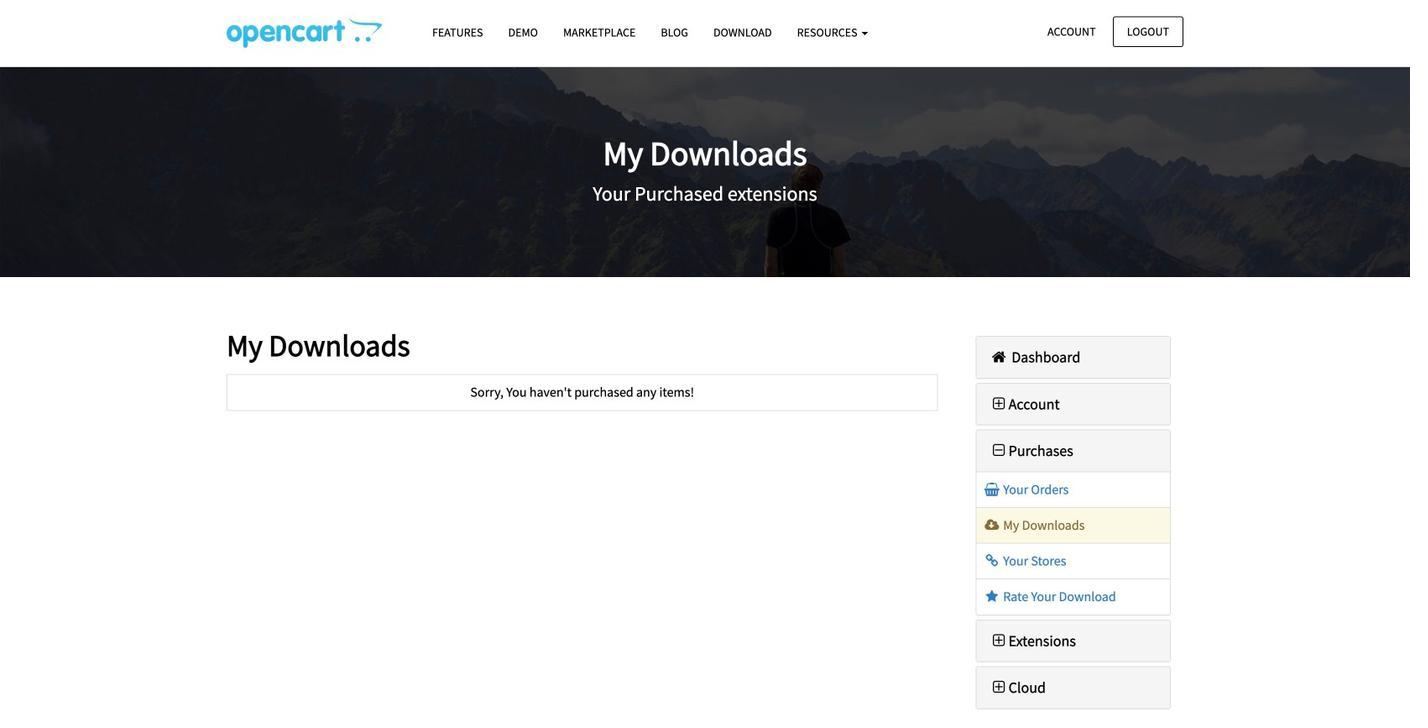 Task type: describe. For each thing, give the bounding box(es) containing it.
2 plus square o image from the top
[[990, 633, 1009, 648]]

1 plus square o image from the top
[[990, 396, 1009, 411]]

cloud download image
[[984, 518, 1001, 532]]

star image
[[984, 590, 1001, 603]]

home image
[[990, 349, 1009, 364]]

link image
[[984, 554, 1001, 568]]

minus square o image
[[990, 443, 1009, 458]]

shopping basket image
[[984, 483, 1001, 496]]



Task type: locate. For each thing, give the bounding box(es) containing it.
plus square o image
[[990, 680, 1009, 695]]

opencart - downloads image
[[227, 18, 382, 48]]

plus square o image down the home 'image'
[[990, 396, 1009, 411]]

plus square o image
[[990, 396, 1009, 411], [990, 633, 1009, 648]]

0 vertical spatial plus square o image
[[990, 396, 1009, 411]]

plus square o image down 'star' image
[[990, 633, 1009, 648]]

1 vertical spatial plus square o image
[[990, 633, 1009, 648]]



Task type: vqa. For each thing, say whether or not it's contained in the screenshot.
2nd Extension from the bottom
no



